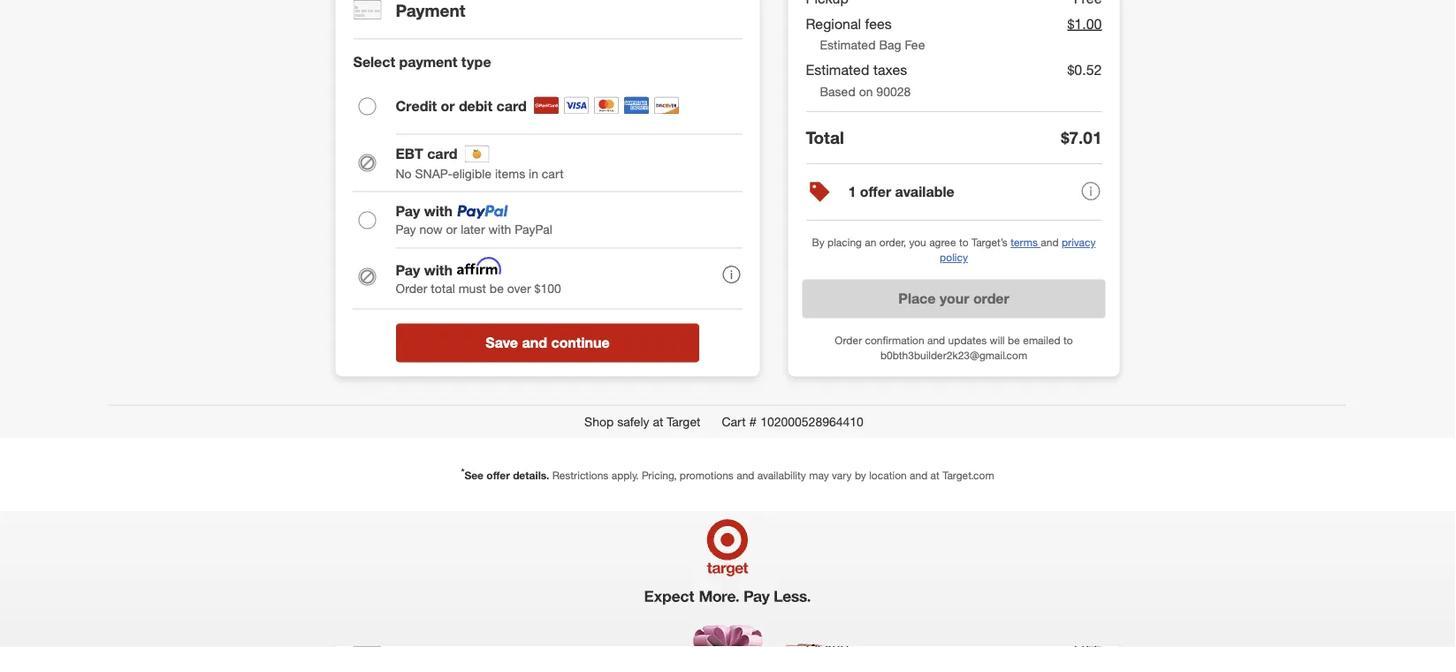 Task type: vqa. For each thing, say whether or not it's contained in the screenshot.
bottommost Offer
yes



Task type: describe. For each thing, give the bounding box(es) containing it.
no snap-eligible items in cart
[[396, 166, 564, 181]]

place your order
[[898, 290, 1009, 308]]

shop
[[584, 414, 614, 430]]

$1.00
[[1067, 15, 1102, 32]]

over
[[507, 281, 531, 296]]

location
[[869, 469, 907, 482]]

restrictions
[[552, 469, 609, 482]]

estimated taxes
[[806, 62, 907, 79]]

emailed
[[1023, 334, 1061, 347]]

total
[[431, 281, 455, 296]]

will
[[990, 334, 1005, 347]]

type
[[461, 54, 491, 71]]

order for order confirmation and updates will be emailed to b0bth3builder2k23@gmail.com
[[835, 334, 862, 347]]

debit
[[459, 98, 492, 115]]

Add EBT card radio
[[358, 154, 376, 172]]

terms link
[[1011, 236, 1041, 249]]

estimated bag fee
[[820, 37, 925, 53]]

target.com
[[943, 469, 994, 482]]

1 vertical spatial card
[[427, 146, 457, 163]]

now
[[419, 222, 443, 237]]

privacy policy link
[[940, 236, 1096, 265]]

pay now or later with paypal
[[396, 222, 552, 237]]

details.
[[513, 469, 549, 482]]

Pay with PayPal radio
[[358, 212, 376, 230]]

eligible
[[453, 166, 492, 181]]

must
[[459, 281, 486, 296]]

order total must be over $100
[[396, 281, 561, 296]]

2 pay with from the top
[[396, 262, 453, 279]]

shop safely at target
[[584, 414, 701, 430]]

target's
[[972, 236, 1008, 249]]

fee
[[905, 37, 925, 53]]

place your order button
[[802, 280, 1105, 319]]

regional
[[806, 15, 861, 32]]

credit or debit card
[[396, 98, 527, 115]]

cart
[[722, 414, 746, 430]]

vary
[[832, 469, 852, 482]]

save and continue
[[486, 335, 610, 352]]

apply.
[[611, 469, 639, 482]]

payment
[[399, 54, 457, 71]]

fees
[[865, 15, 892, 32]]

Credit or debit card radio
[[358, 98, 376, 116]]

promotions
[[680, 469, 734, 482]]

credit
[[396, 98, 437, 115]]

select payment type
[[353, 54, 491, 71]]

1 pay with from the top
[[396, 203, 453, 220]]

offer inside * see offer details. restrictions apply. pricing, promotions and availability may vary by location and at target.com
[[487, 469, 510, 482]]

agree
[[929, 236, 956, 249]]

to inside order confirmation and updates will be emailed to b0bth3builder2k23@gmail.com
[[1064, 334, 1073, 347]]

on
[[859, 84, 873, 99]]

updates
[[948, 334, 987, 347]]

b0bth3builder2k23@gmail.com
[[880, 349, 1027, 362]]

cart # 102000528964410
[[722, 414, 864, 430]]

by placing an order, you agree to target's terms and
[[812, 236, 1062, 249]]

ebt
[[396, 146, 423, 163]]

placing
[[828, 236, 862, 249]]

1 offer available button
[[806, 165, 1102, 221]]

order,
[[879, 236, 906, 249]]

based on 90028
[[820, 84, 911, 99]]

paypal
[[515, 222, 552, 237]]

confirmation
[[865, 334, 924, 347]]

bag
[[879, 37, 901, 53]]

and inside order confirmation and updates will be emailed to b0bth3builder2k23@gmail.com
[[927, 334, 945, 347]]

see
[[465, 469, 484, 482]]

snap-
[[415, 166, 453, 181]]

place
[[898, 290, 936, 308]]

102000528964410
[[760, 414, 864, 430]]

$100
[[534, 281, 561, 296]]

0 vertical spatial with
[[424, 203, 453, 220]]

an
[[865, 236, 876, 249]]

be inside order confirmation and updates will be emailed to b0bth3builder2k23@gmail.com
[[1008, 334, 1020, 347]]

and right terms
[[1041, 236, 1059, 249]]

total
[[806, 127, 844, 148]]

taxes
[[873, 62, 907, 79]]



Task type: locate. For each thing, give the bounding box(es) containing it.
be left over
[[489, 281, 504, 296]]

continue
[[551, 335, 610, 352]]

$7.01
[[1061, 128, 1102, 148]]

1 horizontal spatial at
[[931, 469, 940, 482]]

based
[[820, 84, 856, 99]]

cart
[[542, 166, 564, 181]]

1 vertical spatial pay with
[[396, 262, 453, 279]]

card right debit
[[496, 98, 527, 115]]

1 horizontal spatial to
[[1064, 334, 1073, 347]]

0 vertical spatial pay
[[396, 203, 420, 220]]

1 vertical spatial offer
[[487, 469, 510, 482]]

estimated down regional fees
[[820, 37, 876, 53]]

payment
[[396, 0, 465, 21]]

by
[[855, 469, 866, 482]]

1 vertical spatial estimated
[[806, 62, 869, 79]]

3 pay from the top
[[396, 262, 420, 279]]

and left availability
[[737, 469, 754, 482]]

pay with up total
[[396, 262, 453, 279]]

1 horizontal spatial offer
[[860, 184, 891, 201]]

0 vertical spatial card
[[496, 98, 527, 115]]

policy
[[940, 251, 968, 265]]

1
[[848, 184, 856, 201]]

or left debit
[[441, 98, 455, 115]]

offer inside button
[[860, 184, 891, 201]]

and right 'location'
[[910, 469, 928, 482]]

affirm image
[[453, 257, 506, 275]]

save and continue button
[[396, 324, 699, 363]]

order for order total must be over $100
[[396, 281, 427, 296]]

offer right 1
[[860, 184, 891, 201]]

0 vertical spatial be
[[489, 281, 504, 296]]

by
[[812, 236, 825, 249]]

or right now
[[446, 222, 457, 237]]

estimated up 'based'
[[806, 62, 869, 79]]

0 vertical spatial at
[[653, 414, 663, 430]]

1 pay from the top
[[396, 203, 420, 220]]

1 offer available
[[848, 184, 954, 201]]

affirm image
[[457, 264, 497, 275]]

* see offer details. restrictions apply. pricing, promotions and availability may vary by location and at target.com
[[461, 467, 994, 482]]

0 vertical spatial or
[[441, 98, 455, 115]]

ebt card
[[396, 146, 457, 163]]

at left target.com
[[931, 469, 940, 482]]

safely
[[617, 414, 649, 430]]

0 vertical spatial offer
[[860, 184, 891, 201]]

pricing,
[[642, 469, 677, 482]]

to right the emailed
[[1064, 334, 1073, 347]]

target
[[667, 414, 701, 430]]

#
[[749, 414, 757, 430]]

1 horizontal spatial be
[[1008, 334, 1020, 347]]

you
[[909, 236, 926, 249]]

to up policy
[[959, 236, 969, 249]]

save
[[486, 335, 518, 352]]

1 vertical spatial pay
[[396, 222, 416, 237]]

0 horizontal spatial at
[[653, 414, 663, 430]]

1 vertical spatial order
[[835, 334, 862, 347]]

1 vertical spatial with
[[488, 222, 511, 237]]

with up now
[[424, 203, 453, 220]]

card up snap-
[[427, 146, 457, 163]]

pay up now
[[396, 203, 420, 220]]

order left total
[[396, 281, 427, 296]]

card
[[496, 98, 527, 115], [427, 146, 457, 163]]

pay with up now
[[396, 203, 453, 220]]

no
[[396, 166, 412, 181]]

pay left now
[[396, 222, 416, 237]]

$0.52
[[1067, 62, 1102, 79]]

be right the will in the bottom right of the page
[[1008, 334, 1020, 347]]

$1.00 button
[[1067, 11, 1102, 36]]

target: expect more. pay less. image
[[479, 512, 976, 648]]

terms
[[1011, 236, 1038, 249]]

privacy policy
[[940, 236, 1096, 265]]

with right later
[[488, 222, 511, 237]]

90028
[[876, 84, 911, 99]]

to
[[959, 236, 969, 249], [1064, 334, 1073, 347]]

2 pay from the top
[[396, 222, 416, 237]]

and up b0bth3builder2k23@gmail.com
[[927, 334, 945, 347]]

at inside * see offer details. restrictions apply. pricing, promotions and availability may vary by location and at target.com
[[931, 469, 940, 482]]

1 horizontal spatial card
[[496, 98, 527, 115]]

0 vertical spatial estimated
[[820, 37, 876, 53]]

1 vertical spatial to
[[1064, 334, 1073, 347]]

estimated for estimated bag fee
[[820, 37, 876, 53]]

0 horizontal spatial offer
[[487, 469, 510, 482]]

and inside button
[[522, 335, 547, 352]]

order left confirmation
[[835, 334, 862, 347]]

in
[[529, 166, 538, 181]]

order
[[973, 290, 1009, 308]]

offer right see
[[487, 469, 510, 482]]

1 vertical spatial or
[[446, 222, 457, 237]]

0 vertical spatial to
[[959, 236, 969, 249]]

pay
[[396, 203, 420, 220], [396, 222, 416, 237], [396, 262, 420, 279]]

order inside order confirmation and updates will be emailed to b0bth3builder2k23@gmail.com
[[835, 334, 862, 347]]

and
[[1041, 236, 1059, 249], [927, 334, 945, 347], [522, 335, 547, 352], [737, 469, 754, 482], [910, 469, 928, 482]]

privacy
[[1062, 236, 1096, 249]]

*
[[461, 467, 465, 478]]

0 horizontal spatial be
[[489, 281, 504, 296]]

2 vertical spatial with
[[424, 262, 453, 279]]

be
[[489, 281, 504, 296], [1008, 334, 1020, 347]]

available
[[895, 184, 954, 201]]

at
[[653, 414, 663, 430], [931, 469, 940, 482]]

may
[[809, 469, 829, 482]]

0 horizontal spatial to
[[959, 236, 969, 249]]

later
[[461, 222, 485, 237]]

availability
[[757, 469, 806, 482]]

Pay with Affirm radio
[[358, 268, 376, 286]]

2 vertical spatial pay
[[396, 262, 420, 279]]

select
[[353, 54, 395, 71]]

order confirmation and updates will be emailed to b0bth3builder2k23@gmail.com
[[835, 334, 1073, 362]]

order
[[396, 281, 427, 296], [835, 334, 862, 347]]

0 horizontal spatial card
[[427, 146, 457, 163]]

or
[[441, 98, 455, 115], [446, 222, 457, 237]]

items
[[495, 166, 525, 181]]

regional fees
[[806, 15, 892, 32]]

at right safely
[[653, 414, 663, 430]]

0 horizontal spatial order
[[396, 281, 427, 296]]

1 horizontal spatial order
[[835, 334, 862, 347]]

0 vertical spatial pay with
[[396, 203, 453, 220]]

and right save
[[522, 335, 547, 352]]

with up total
[[424, 262, 453, 279]]

pay right pay with affirm radio
[[396, 262, 420, 279]]

1 vertical spatial be
[[1008, 334, 1020, 347]]

estimated for estimated taxes
[[806, 62, 869, 79]]

1 vertical spatial at
[[931, 469, 940, 482]]

0 vertical spatial order
[[396, 281, 427, 296]]

your
[[940, 290, 969, 308]]

pay with
[[396, 203, 453, 220], [396, 262, 453, 279]]



